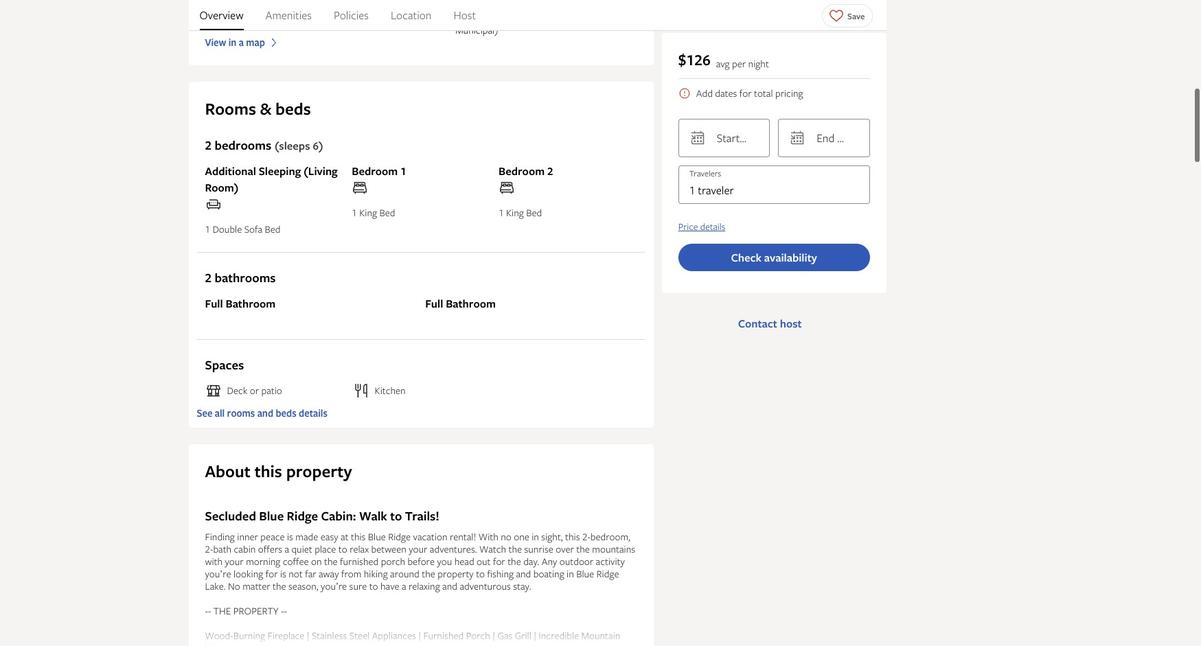 Task type: locate. For each thing, give the bounding box(es) containing it.
you're down bath
[[205, 568, 231, 581]]

1 horizontal spatial is
[[287, 530, 293, 544]]

0 horizontal spatial bathroom
[[226, 296, 276, 311]]

0 vertical spatial in
[[229, 36, 237, 49]]

your right porch
[[409, 543, 428, 556]]

bedroom for bedroom 2
[[499, 164, 545, 179]]

2 horizontal spatial ridge
[[597, 568, 619, 581]]

beds right &
[[275, 98, 311, 120]]

0 horizontal spatial full
[[205, 296, 223, 311]]

adventures.
[[430, 543, 477, 556]]

2 full from the left
[[425, 296, 443, 311]]

2 for 2 bedrooms (sleeps 6)
[[205, 137, 212, 154]]

2
[[205, 137, 212, 154], [547, 164, 553, 179], [205, 269, 212, 287]]

in right one in the left of the page
[[532, 530, 539, 544]]

1 king from the left
[[359, 206, 377, 219]]

location
[[391, 8, 432, 23]]

bed for 2
[[526, 206, 542, 219]]

ridge up "made"
[[287, 508, 318, 525]]

in inside button
[[229, 36, 237, 49]]

a left map at the top left of the page
[[239, 36, 244, 49]]

property
[[286, 460, 352, 483], [438, 568, 474, 581]]

1 full bathroom from the left
[[205, 296, 276, 311]]

in right view
[[229, 36, 237, 49]]

1 horizontal spatial details
[[700, 220, 725, 233]]

king down bedroom 2
[[506, 206, 524, 219]]

2- left cabin
[[205, 543, 213, 556]]

and
[[257, 407, 273, 420], [516, 568, 531, 581], [442, 580, 457, 593]]

bed down bedroom 2
[[526, 206, 542, 219]]

0 horizontal spatial ridge
[[287, 508, 318, 525]]

you
[[437, 555, 452, 568]]

host link
[[454, 0, 476, 30]]

and down patio
[[257, 407, 273, 420]]

1 vertical spatial is
[[280, 568, 286, 581]]

0 vertical spatial is
[[287, 530, 293, 544]]

1 horizontal spatial bedroom
[[499, 164, 545, 179]]

1 horizontal spatial a
[[285, 543, 289, 556]]

1 vertical spatial ridge
[[388, 530, 411, 544]]

1 vertical spatial property
[[438, 568, 474, 581]]

1 horizontal spatial 1 king bed
[[499, 206, 542, 219]]

2 vertical spatial ridge
[[597, 568, 619, 581]]

| left the stainless
[[307, 629, 309, 642]]

to
[[390, 508, 402, 525], [339, 543, 347, 556], [476, 568, 485, 581], [369, 580, 378, 593]]

1 horizontal spatial bed
[[379, 206, 395, 219]]

1 horizontal spatial this
[[351, 530, 366, 544]]

traveler
[[698, 183, 734, 198]]

out
[[477, 555, 491, 568]]

finding inner peace is made easy at this blue ridge vacation rental! with no one in sight, this 2-bedroom, 2-bath cabin offers a quiet place to relax between your adventures. watch the sunrise over the mountains with your morning coffee on the furnished porch before you head out for the day. any outdoor activity you're looking for is not far away from hiking around the property to fishing and boating in blue ridge lake. no matter the season, you're sure to have a relaxing and adventurous stay.
[[205, 530, 635, 593]]

0 horizontal spatial in
[[229, 36, 237, 49]]

is
[[287, 530, 293, 544], [280, 568, 286, 581]]

0 vertical spatial details
[[700, 220, 725, 233]]

1
[[401, 164, 406, 179], [689, 183, 695, 198], [352, 206, 357, 219], [499, 206, 504, 219], [205, 223, 210, 236]]

| left "gas"
[[493, 629, 495, 642]]

not
[[289, 568, 303, 581]]

fireplace
[[268, 629, 305, 642]]

1 king bed
[[352, 206, 395, 219], [499, 206, 542, 219]]

bedroom 1
[[352, 164, 406, 179]]

amenities
[[266, 8, 312, 23]]

1 king bed down bedroom 1
[[352, 206, 395, 219]]

2- right over
[[582, 530, 591, 544]]

and down you
[[442, 580, 457, 593]]

1 horizontal spatial property
[[438, 568, 474, 581]]

1 vertical spatial a
[[285, 543, 289, 556]]

1 horizontal spatial king
[[506, 206, 524, 219]]

0 horizontal spatial a
[[239, 36, 244, 49]]

1 full from the left
[[205, 296, 223, 311]]

see all rooms and beds details
[[197, 407, 328, 420]]

you're left sure
[[321, 580, 347, 593]]

0 vertical spatial a
[[239, 36, 244, 49]]

| right grill
[[534, 629, 536, 642]]

spaces
[[205, 357, 244, 374]]

1 horizontal spatial full bathroom
[[425, 296, 496, 311]]

details
[[700, 220, 725, 233], [299, 407, 328, 420]]

property down adventures.
[[438, 568, 474, 581]]

2 bedrooms (sleeps 6)
[[205, 137, 323, 154]]

2 horizontal spatial bed
[[526, 206, 542, 219]]

0 vertical spatial 2
[[205, 137, 212, 154]]

0 horizontal spatial 1 king bed
[[352, 206, 395, 219]]

bed right "sofa"
[[265, 223, 281, 236]]

2 horizontal spatial a
[[402, 580, 406, 593]]

rooms
[[205, 98, 256, 120]]

2 horizontal spatial for
[[740, 87, 752, 100]]

views
[[205, 642, 229, 646]]

blue up view
[[205, 18, 223, 31]]

ridge up porch
[[388, 530, 411, 544]]

0 horizontal spatial full bathroom
[[205, 296, 276, 311]]

2 king from the left
[[506, 206, 524, 219]]

1 horizontal spatial full
[[425, 296, 443, 311]]

about this property
[[205, 460, 352, 483]]

1 bedroom from the left
[[352, 164, 398, 179]]

1 - from the left
[[205, 605, 208, 618]]

1 horizontal spatial ridge
[[388, 530, 411, 544]]

relaxing
[[409, 580, 440, 593]]

2 bedroom from the left
[[499, 164, 545, 179]]

2 vertical spatial a
[[402, 580, 406, 593]]

appliances
[[372, 629, 416, 642]]

host
[[780, 316, 802, 331]]

blue ridge, georgia
[[205, 18, 284, 31]]

1 vertical spatial beds
[[276, 407, 296, 420]]

2 1 king bed from the left
[[499, 206, 542, 219]]

for left total
[[740, 87, 752, 100]]

0 vertical spatial ridge
[[287, 508, 318, 525]]

0 vertical spatial beds
[[275, 98, 311, 120]]

2 vertical spatial in
[[567, 568, 574, 581]]

is left not
[[280, 568, 286, 581]]

blue left activity
[[576, 568, 594, 581]]

1 traveler button
[[678, 166, 870, 204]]

total
[[754, 87, 773, 100]]

contact host
[[738, 316, 802, 331]]

details right price
[[700, 220, 725, 233]]

for right looking
[[266, 568, 278, 581]]

additional sleeping (living room)
[[205, 164, 338, 195]]

watch
[[479, 543, 506, 556]]

a right have
[[402, 580, 406, 593]]

mountains
[[592, 543, 635, 556]]

0 horizontal spatial this
[[255, 460, 282, 483]]

ridge
[[287, 508, 318, 525], [388, 530, 411, 544], [597, 568, 619, 581]]

bed
[[379, 206, 395, 219], [526, 206, 542, 219], [265, 223, 281, 236]]

the
[[509, 543, 522, 556], [576, 543, 590, 556], [324, 555, 338, 568], [508, 555, 521, 568], [422, 568, 435, 581], [273, 580, 286, 593]]

1 king bed for bedroom 2
[[499, 206, 542, 219]]

king for bedroom 2
[[506, 206, 524, 219]]

beds down patio
[[276, 407, 296, 420]]

1 1 king bed from the left
[[352, 206, 395, 219]]

in right the boating
[[567, 568, 574, 581]]

boating
[[534, 568, 564, 581]]

location link
[[391, 0, 432, 30]]

0 horizontal spatial is
[[280, 568, 286, 581]]

2 for 2 bathrooms
[[205, 269, 212, 287]]

avg
[[716, 57, 730, 70]]

bedroom for bedroom 1
[[352, 164, 398, 179]]

king down bedroom 1
[[359, 206, 377, 219]]

0 horizontal spatial property
[[286, 460, 352, 483]]

steel
[[349, 629, 370, 642]]

1 for bedroom 1
[[352, 206, 357, 219]]

2 horizontal spatial in
[[567, 568, 574, 581]]

this right "sight,"
[[565, 530, 580, 544]]

night
[[748, 57, 769, 70]]

4 - from the left
[[284, 605, 287, 618]]

per
[[732, 57, 746, 70]]

for right out
[[493, 555, 505, 568]]

2 vertical spatial 2
[[205, 269, 212, 287]]

bathrooms
[[215, 269, 276, 287]]

1 vertical spatial details
[[299, 407, 328, 420]]

is left "made"
[[287, 530, 293, 544]]

head
[[454, 555, 474, 568]]

|
[[307, 629, 309, 642], [418, 629, 421, 642], [493, 629, 495, 642], [534, 629, 536, 642]]

matter
[[243, 580, 270, 593]]

and right fishing
[[516, 568, 531, 581]]

details up about this property
[[299, 407, 328, 420]]

0 horizontal spatial bed
[[265, 223, 281, 236]]

small image
[[678, 87, 691, 100]]

fishing
[[487, 568, 514, 581]]

price details button
[[678, 220, 725, 233]]

1 vertical spatial in
[[532, 530, 539, 544]]

or
[[250, 384, 259, 397]]

bed down bedroom 1
[[379, 206, 395, 219]]

host
[[454, 8, 476, 23]]

room)
[[205, 180, 239, 195]]

ridge down mountains
[[597, 568, 619, 581]]

1 inside 1 traveler button
[[689, 183, 695, 198]]

1 | from the left
[[307, 629, 309, 642]]

deck
[[227, 384, 247, 397]]

sleeping
[[259, 164, 301, 179]]

see
[[197, 407, 212, 420]]

list
[[189, 0, 886, 30]]

offers
[[258, 543, 282, 556]]

rooms & beds
[[205, 98, 311, 120]]

finding
[[205, 530, 235, 544]]

property up secluded blue ridge cabin: walk to trails!
[[286, 460, 352, 483]]

double
[[213, 223, 242, 236]]

a left quiet
[[285, 543, 289, 556]]

this right about
[[255, 460, 282, 483]]

with
[[205, 555, 223, 568]]

day.
[[523, 555, 539, 568]]

the
[[213, 605, 231, 618]]

this right at
[[351, 530, 366, 544]]

policies
[[334, 8, 369, 23]]

in
[[229, 36, 237, 49], [532, 530, 539, 544], [567, 568, 574, 581]]

2-
[[582, 530, 591, 544], [205, 543, 213, 556]]

morning
[[246, 555, 280, 568]]

0 vertical spatial property
[[286, 460, 352, 483]]

3 | from the left
[[493, 629, 495, 642]]

0 horizontal spatial bedroom
[[352, 164, 398, 179]]

0 horizontal spatial details
[[299, 407, 328, 420]]

stainless
[[312, 629, 347, 642]]

0 horizontal spatial king
[[359, 206, 377, 219]]

1 king bed down bedroom 2
[[499, 206, 542, 219]]

| left furnished
[[418, 629, 421, 642]]

1 horizontal spatial bathroom
[[446, 296, 496, 311]]

add
[[696, 87, 713, 100]]

place
[[315, 543, 336, 556]]

your right with
[[225, 555, 244, 568]]



Task type: describe. For each thing, give the bounding box(es) containing it.
details inside price details check availability
[[700, 220, 725, 233]]

view in a map
[[205, 36, 265, 49]]

-- the property --
[[205, 605, 287, 618]]

over
[[556, 543, 574, 556]]

gas
[[498, 629, 513, 642]]

6)
[[313, 138, 323, 153]]

amenities link
[[266, 0, 312, 30]]

1 for additional sleeping (living room)
[[205, 223, 210, 236]]

overview link
[[200, 0, 244, 30]]

a inside view in a map button
[[239, 36, 244, 49]]

furnished
[[340, 555, 379, 568]]

1 traveler
[[689, 183, 734, 198]]

porch
[[381, 555, 405, 568]]

price details check availability
[[678, 220, 817, 265]]

to left fishing
[[476, 568, 485, 581]]

&
[[260, 98, 271, 120]]

1 horizontal spatial your
[[409, 543, 428, 556]]

(sleeps
[[274, 138, 310, 153]]

between
[[371, 543, 406, 556]]

hiking
[[364, 568, 388, 581]]

coffee
[[283, 555, 309, 568]]

about
[[205, 460, 251, 483]]

bed for 1
[[379, 206, 395, 219]]

wood-burning fireplace | stainless steel appliances | furnished porch | gas grill | incredible mountain views
[[205, 629, 620, 646]]

dates
[[715, 87, 737, 100]]

map
[[246, 36, 265, 49]]

to left relax
[[339, 543, 347, 556]]

$126
[[678, 49, 711, 70]]

2 horizontal spatial this
[[565, 530, 580, 544]]

2 horizontal spatial and
[[516, 568, 531, 581]]

0 horizontal spatial and
[[257, 407, 273, 420]]

2 - from the left
[[208, 605, 211, 618]]

dalton, ga (dnn-dalton municipal)
[[455, 11, 555, 36]]

furnished
[[423, 629, 464, 642]]

bedroom,
[[591, 530, 630, 544]]

1 horizontal spatial in
[[532, 530, 539, 544]]

4 | from the left
[[534, 629, 536, 642]]

ga
[[487, 11, 499, 24]]

blue down walk
[[368, 530, 386, 544]]

mountain
[[581, 629, 620, 642]]

2 full bathroom from the left
[[425, 296, 496, 311]]

save
[[848, 10, 865, 22]]

outdoor
[[560, 555, 594, 568]]

bedrooms
[[215, 137, 271, 154]]

one
[[514, 530, 529, 544]]

no
[[228, 580, 240, 593]]

0 horizontal spatial your
[[225, 555, 244, 568]]

rental!
[[450, 530, 476, 544]]

0 horizontal spatial 2-
[[205, 543, 213, 556]]

blue up peace on the bottom of the page
[[259, 508, 284, 525]]

secluded
[[205, 508, 256, 525]]

patio
[[261, 384, 282, 397]]

pricing
[[775, 87, 803, 100]]

sunrise
[[524, 543, 553, 556]]

secluded blue ridge cabin: walk to trails!
[[205, 508, 440, 525]]

looking
[[234, 568, 263, 581]]

view
[[205, 36, 226, 49]]

map image
[[205, 0, 417, 13]]

1 double sofa bed
[[205, 223, 281, 236]]

list containing overview
[[189, 0, 886, 30]]

king for bedroom 1
[[359, 206, 377, 219]]

all
[[215, 407, 225, 420]]

bath
[[213, 543, 232, 556]]

add dates for total pricing
[[696, 87, 803, 100]]

cabin
[[234, 543, 256, 556]]

3 - from the left
[[281, 605, 284, 618]]

1 king bed for bedroom 1
[[352, 206, 395, 219]]

inner
[[237, 530, 258, 544]]

made
[[296, 530, 318, 544]]

medium image
[[268, 37, 280, 49]]

1 vertical spatial 2
[[547, 164, 553, 179]]

at
[[341, 530, 349, 544]]

around
[[390, 568, 420, 581]]

1 horizontal spatial 2-
[[582, 530, 591, 544]]

no
[[501, 530, 512, 544]]

2 bathrooms
[[205, 269, 276, 287]]

grill
[[515, 629, 531, 642]]

to right walk
[[390, 508, 402, 525]]

(dnn-
[[502, 11, 528, 24]]

overview
[[200, 8, 244, 23]]

peace
[[261, 530, 285, 544]]

bedroom 2
[[499, 164, 553, 179]]

walk
[[359, 508, 387, 525]]

property inside "finding inner peace is made easy at this blue ridge vacation rental! with no one in sight, this 2-bedroom, 2-bath cabin offers a quiet place to relax between your adventures. watch the sunrise over the mountains with your morning coffee on the furnished porch before you head out for the day. any outdoor activity you're looking for is not far away from hiking around the property to fishing and boating in blue ridge lake. no matter the season, you're sure to have a relaxing and adventurous stay."
[[438, 568, 474, 581]]

2 bathroom from the left
[[446, 296, 496, 311]]

1 horizontal spatial you're
[[321, 580, 347, 593]]

burning
[[233, 629, 265, 642]]

activity
[[596, 555, 625, 568]]

quiet
[[291, 543, 312, 556]]

1 bathroom from the left
[[226, 296, 276, 311]]

1 horizontal spatial and
[[442, 580, 457, 593]]

sofa
[[244, 223, 262, 236]]

incredible
[[539, 629, 579, 642]]

airport image
[[425, 12, 450, 28]]

deck or patio
[[227, 384, 282, 397]]

far
[[305, 568, 316, 581]]

check availability button
[[678, 244, 870, 271]]

kitchen
[[375, 384, 406, 397]]

1 horizontal spatial for
[[493, 555, 505, 568]]

1 for bedroom 2
[[499, 206, 504, 219]]

rooms
[[227, 407, 255, 420]]

0 horizontal spatial you're
[[205, 568, 231, 581]]

before
[[408, 555, 435, 568]]

ridge,
[[225, 18, 250, 31]]

2 | from the left
[[418, 629, 421, 642]]

see all rooms and beds details button
[[197, 407, 646, 420]]

stay.
[[513, 580, 531, 593]]

vacation
[[413, 530, 447, 544]]

(living
[[304, 164, 338, 179]]

save button
[[822, 4, 873, 27]]

adventurous
[[460, 580, 511, 593]]

any
[[542, 555, 557, 568]]

0 horizontal spatial for
[[266, 568, 278, 581]]

policies link
[[334, 0, 369, 30]]

to right sure
[[369, 580, 378, 593]]

wood-
[[205, 629, 233, 642]]



Task type: vqa. For each thing, say whether or not it's contained in the screenshot.
secluded
yes



